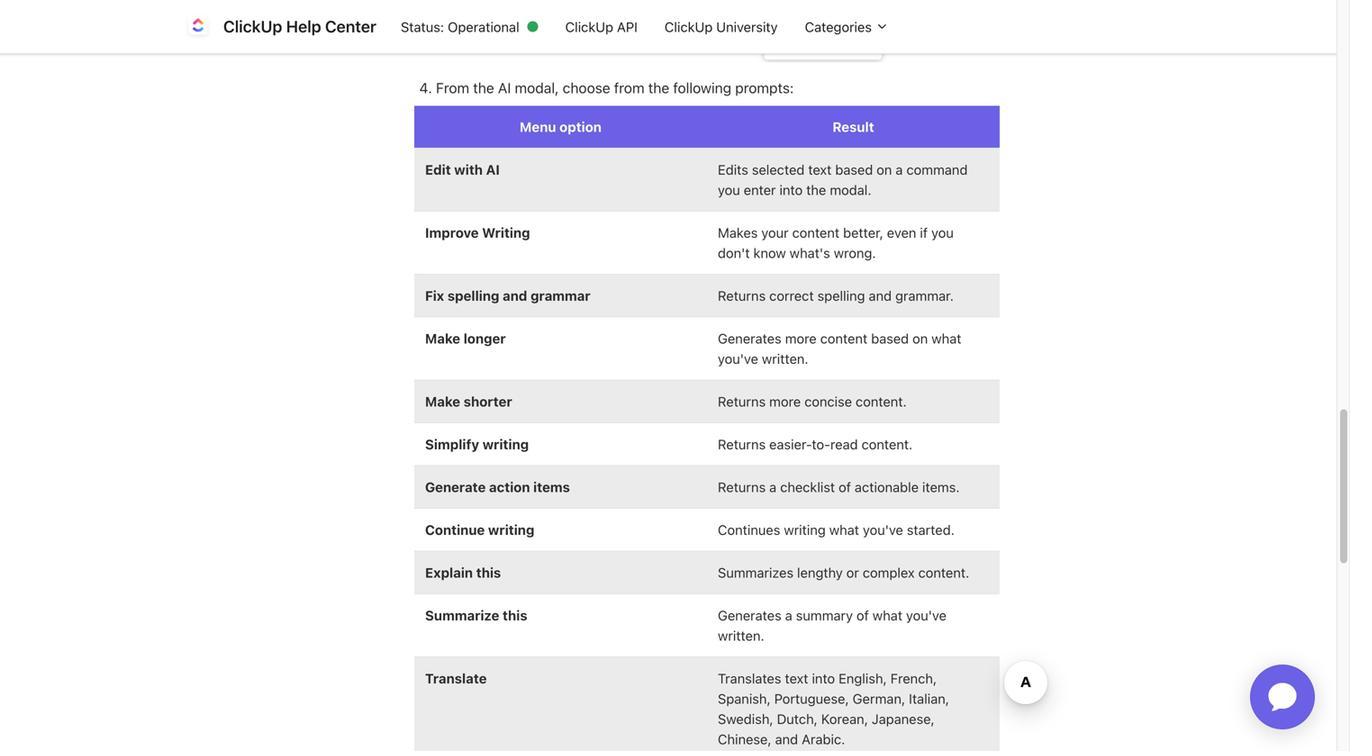Task type: locate. For each thing, give the bounding box(es) containing it.
written.
[[762, 351, 809, 367], [718, 628, 765, 644]]

0 horizontal spatial this
[[476, 565, 501, 581]]

continue
[[425, 522, 485, 538]]

0 horizontal spatial you've
[[718, 351, 759, 367]]

into
[[780, 182, 803, 198], [812, 671, 836, 687]]

3 returns from the top
[[718, 436, 766, 452]]

2 make from the top
[[425, 394, 461, 409]]

make left longer
[[425, 331, 461, 346]]

1 horizontal spatial and
[[776, 732, 799, 747]]

0 vertical spatial content.
[[856, 394, 907, 409]]

clickup left "help" at the top left
[[224, 17, 282, 36]]

2 horizontal spatial what
[[932, 331, 962, 346]]

1 vertical spatial written.
[[718, 628, 765, 644]]

0 vertical spatial this
[[476, 565, 501, 581]]

1 horizontal spatial spelling
[[818, 288, 866, 304]]

generate
[[425, 479, 486, 495]]

clickup for clickup api
[[566, 19, 614, 34]]

spanish,
[[718, 691, 771, 707]]

1 vertical spatial this
[[503, 608, 528, 623]]

fix spelling and grammar
[[425, 288, 591, 304]]

2 horizontal spatial clickup
[[665, 19, 713, 34]]

edits
[[718, 162, 749, 177]]

0 horizontal spatial on
[[877, 162, 893, 177]]

1 horizontal spatial a
[[786, 608, 793, 623]]

returns down "don't"
[[718, 288, 766, 304]]

1 horizontal spatial clickup
[[566, 19, 614, 34]]

4 returns from the top
[[718, 479, 766, 495]]

make for make longer
[[425, 331, 461, 346]]

more
[[786, 331, 817, 346], [770, 394, 801, 409]]

this
[[476, 565, 501, 581], [503, 608, 528, 623]]

you've up the returns more concise content.
[[718, 351, 759, 367]]

writing down checklist
[[784, 522, 826, 538]]

of for what
[[857, 608, 870, 623]]

clickup for clickup university
[[665, 19, 713, 34]]

1 horizontal spatial what
[[873, 608, 903, 623]]

and
[[503, 288, 528, 304], [869, 288, 892, 304], [776, 732, 799, 747]]

2 vertical spatial a
[[786, 608, 793, 623]]

content. down started.
[[919, 565, 970, 581]]

this right 'explain'
[[476, 565, 501, 581]]

2 horizontal spatial you've
[[907, 608, 947, 623]]

you inside edits selected text based on a command you enter into the modal.
[[718, 182, 741, 198]]

generate action items
[[425, 479, 570, 495]]

portuguese,
[[775, 691, 850, 707]]

a left checklist
[[770, 479, 777, 495]]

from the ai modal, choose from the following prompts:
[[436, 79, 794, 96]]

writing up action
[[483, 436, 529, 452]]

spelling right fix
[[448, 288, 500, 304]]

0 horizontal spatial clickup
[[224, 17, 282, 36]]

clickup left api
[[566, 19, 614, 34]]

0 vertical spatial ai
[[498, 79, 511, 96]]

2 vertical spatial what
[[873, 608, 903, 623]]

0 horizontal spatial the
[[473, 79, 495, 96]]

clickup help center
[[224, 17, 377, 36]]

written. inside generates more content based on what you've written.
[[762, 351, 809, 367]]

spelling
[[448, 288, 500, 304], [818, 288, 866, 304]]

into down the selected
[[780, 182, 803, 198]]

0 vertical spatial content
[[793, 225, 840, 240]]

more up easier-
[[770, 394, 801, 409]]

result
[[833, 119, 875, 135]]

and inside translates text into english, french, spanish, portuguese, german, italian, swedish, dutch, korean, japanese, chinese, and arabic.
[[776, 732, 799, 747]]

of right checklist
[[839, 479, 852, 495]]

what down grammar.
[[932, 331, 962, 346]]

2 generates from the top
[[718, 608, 782, 623]]

a inside edits selected text based on a command you enter into the modal.
[[896, 162, 903, 177]]

on for a
[[877, 162, 893, 177]]

to-
[[812, 436, 831, 452]]

improve writing
[[425, 225, 530, 240]]

following
[[674, 79, 732, 96]]

if
[[921, 225, 928, 240]]

1 vertical spatial make
[[425, 394, 461, 409]]

0 horizontal spatial into
[[780, 182, 803, 198]]

1 vertical spatial based
[[872, 331, 909, 346]]

0 vertical spatial what
[[932, 331, 962, 346]]

2 vertical spatial content.
[[919, 565, 970, 581]]

writing
[[483, 436, 529, 452], [488, 522, 535, 538], [784, 522, 826, 538]]

clickup left university
[[665, 19, 713, 34]]

1 vertical spatial you've
[[863, 522, 904, 538]]

arabic.
[[802, 732, 846, 747]]

content down returns correct spelling and grammar.
[[821, 331, 868, 346]]

german,
[[853, 691, 906, 707]]

writing for simplify
[[483, 436, 529, 452]]

1 returns from the top
[[718, 288, 766, 304]]

ai for with
[[486, 162, 500, 177]]

0 vertical spatial a
[[896, 162, 903, 177]]

status:
[[401, 19, 444, 34]]

you right if
[[932, 225, 954, 240]]

of inside generates a summary of what you've written.
[[857, 608, 870, 623]]

1 spelling from the left
[[448, 288, 500, 304]]

content inside generates more content based on what you've written.
[[821, 331, 868, 346]]

0 vertical spatial you've
[[718, 351, 759, 367]]

based inside generates more content based on what you've written.
[[872, 331, 909, 346]]

spelling down 'wrong.'
[[818, 288, 866, 304]]

on inside edits selected text based on a command you enter into the modal.
[[877, 162, 893, 177]]

1 vertical spatial what
[[830, 522, 860, 538]]

1 horizontal spatial you
[[932, 225, 954, 240]]

1 vertical spatial generates
[[718, 608, 782, 623]]

application
[[1229, 643, 1337, 752]]

content
[[793, 225, 840, 240], [821, 331, 868, 346]]

clickup university link
[[652, 10, 792, 43]]

into up portuguese,
[[812, 671, 836, 687]]

what inside generates more content based on what you've written.
[[932, 331, 962, 346]]

into inside translates text into english, french, spanish, portuguese, german, italian, swedish, dutch, korean, japanese, chinese, and arabic.
[[812, 671, 836, 687]]

fix
[[425, 288, 445, 304]]

based for text
[[836, 162, 874, 177]]

on left command
[[877, 162, 893, 177]]

content.
[[856, 394, 907, 409], [862, 436, 913, 452], [919, 565, 970, 581]]

content. up 'actionable'
[[862, 436, 913, 452]]

1 horizontal spatial the
[[649, 79, 670, 96]]

clickup
[[224, 17, 282, 36], [566, 19, 614, 34], [665, 19, 713, 34]]

1 make from the top
[[425, 331, 461, 346]]

0 vertical spatial you
[[718, 182, 741, 198]]

lengthy
[[798, 565, 843, 581]]

on inside generates more content based on what you've written.
[[913, 331, 929, 346]]

1 vertical spatial on
[[913, 331, 929, 346]]

ai right with
[[486, 162, 500, 177]]

and left grammar
[[503, 288, 528, 304]]

returns left concise
[[718, 394, 766, 409]]

0 vertical spatial text
[[809, 162, 832, 177]]

make up simplify
[[425, 394, 461, 409]]

ai
[[498, 79, 511, 96], [486, 162, 500, 177]]

a left command
[[896, 162, 903, 177]]

content up what's
[[793, 225, 840, 240]]

generates inside generates a summary of what you've written.
[[718, 608, 782, 623]]

you've down complex
[[907, 608, 947, 623]]

1 vertical spatial more
[[770, 394, 801, 409]]

returns for returns easier-to-read content.
[[718, 436, 766, 452]]

swedish,
[[718, 711, 774, 727]]

clickup help help center home page image
[[184, 12, 213, 41]]

content inside makes your content better, even if you don't know what's wrong.
[[793, 225, 840, 240]]

writing
[[482, 225, 530, 240]]

korean,
[[822, 711, 869, 727]]

make
[[425, 331, 461, 346], [425, 394, 461, 409]]

based down grammar.
[[872, 331, 909, 346]]

on down grammar.
[[913, 331, 929, 346]]

make longer
[[425, 331, 506, 346]]

written. up translates in the right bottom of the page
[[718, 628, 765, 644]]

0 horizontal spatial a
[[770, 479, 777, 495]]

based up modal.
[[836, 162, 874, 177]]

you
[[718, 182, 741, 198], [932, 225, 954, 240]]

menu option
[[520, 119, 602, 135]]

make for make shorter
[[425, 394, 461, 409]]

ai left "modal,"
[[498, 79, 511, 96]]

api
[[617, 19, 638, 34]]

1 horizontal spatial of
[[857, 608, 870, 623]]

text inside edits selected text based on a command you enter into the modal.
[[809, 162, 832, 177]]

a left summary at the right bottom
[[786, 608, 793, 623]]

content for your
[[793, 225, 840, 240]]

2 horizontal spatial the
[[807, 182, 827, 198]]

returns
[[718, 288, 766, 304], [718, 394, 766, 409], [718, 436, 766, 452], [718, 479, 766, 495]]

what down complex
[[873, 608, 903, 623]]

0 horizontal spatial of
[[839, 479, 852, 495]]

of right summary at the right bottom
[[857, 608, 870, 623]]

this right summarize
[[503, 608, 528, 623]]

1 vertical spatial ai
[[486, 162, 500, 177]]

0 vertical spatial into
[[780, 182, 803, 198]]

screenshot of selecting text, clicking the ai icon in the text toolbar, and selecting an edit option from the dropdown. image
[[436, 0, 887, 62]]

a inside generates a summary of what you've written.
[[786, 608, 793, 623]]

written. up the returns more concise content.
[[762, 351, 809, 367]]

returns more concise content.
[[718, 394, 911, 409]]

1 horizontal spatial this
[[503, 608, 528, 623]]

0 vertical spatial written.
[[762, 351, 809, 367]]

1 horizontal spatial on
[[913, 331, 929, 346]]

1 vertical spatial a
[[770, 479, 777, 495]]

generates for you've
[[718, 331, 782, 346]]

prompts:
[[736, 79, 794, 96]]

what
[[932, 331, 962, 346], [830, 522, 860, 538], [873, 608, 903, 623]]

content. for read
[[862, 436, 913, 452]]

1 vertical spatial of
[[857, 608, 870, 623]]

0 vertical spatial make
[[425, 331, 461, 346]]

a
[[896, 162, 903, 177], [770, 479, 777, 495], [786, 608, 793, 623]]

generates for written.
[[718, 608, 782, 623]]

0 vertical spatial based
[[836, 162, 874, 177]]

improve
[[425, 225, 479, 240]]

0 vertical spatial generates
[[718, 331, 782, 346]]

a for summary
[[786, 608, 793, 623]]

and left grammar.
[[869, 288, 892, 304]]

translates
[[718, 671, 782, 687]]

you down edits
[[718, 182, 741, 198]]

writing down action
[[488, 522, 535, 538]]

returns up continues
[[718, 479, 766, 495]]

returns left easier-
[[718, 436, 766, 452]]

complex
[[863, 565, 915, 581]]

and down the dutch,
[[776, 732, 799, 747]]

0 horizontal spatial you
[[718, 182, 741, 198]]

generates down correct
[[718, 331, 782, 346]]

1 vertical spatial into
[[812, 671, 836, 687]]

more inside generates more content based on what you've written.
[[786, 331, 817, 346]]

0 vertical spatial of
[[839, 479, 852, 495]]

content. right concise
[[856, 394, 907, 409]]

1 vertical spatial content.
[[862, 436, 913, 452]]

based inside edits selected text based on a command you enter into the modal.
[[836, 162, 874, 177]]

0 vertical spatial on
[[877, 162, 893, 177]]

generates inside generates more content based on what you've written.
[[718, 331, 782, 346]]

2 returns from the top
[[718, 394, 766, 409]]

you've
[[718, 351, 759, 367], [863, 522, 904, 538], [907, 608, 947, 623]]

2 horizontal spatial a
[[896, 162, 903, 177]]

more down correct
[[786, 331, 817, 346]]

returns for returns a checklist of actionable items.
[[718, 479, 766, 495]]

0 vertical spatial more
[[786, 331, 817, 346]]

you've down 'actionable'
[[863, 522, 904, 538]]

on
[[877, 162, 893, 177], [913, 331, 929, 346]]

from
[[436, 79, 470, 96]]

1 vertical spatial text
[[785, 671, 809, 687]]

generates down summarizes
[[718, 608, 782, 623]]

correct
[[770, 288, 814, 304]]

1 horizontal spatial into
[[812, 671, 836, 687]]

1 generates from the top
[[718, 331, 782, 346]]

on for what
[[913, 331, 929, 346]]

more for returns
[[770, 394, 801, 409]]

what up the summarizes lengthy or complex content.
[[830, 522, 860, 538]]

1 vertical spatial content
[[821, 331, 868, 346]]

even
[[888, 225, 917, 240]]

0 horizontal spatial what
[[830, 522, 860, 538]]

text up modal.
[[809, 162, 832, 177]]

text up portuguese,
[[785, 671, 809, 687]]

2 vertical spatial you've
[[907, 608, 947, 623]]

0 horizontal spatial spelling
[[448, 288, 500, 304]]

1 vertical spatial you
[[932, 225, 954, 240]]



Task type: describe. For each thing, give the bounding box(es) containing it.
action
[[489, 479, 530, 495]]

menu
[[520, 119, 557, 135]]

edit with ai
[[425, 162, 520, 177]]

help
[[286, 17, 321, 36]]

chinese,
[[718, 732, 772, 747]]

content. for complex
[[919, 565, 970, 581]]

categories
[[805, 19, 876, 34]]

what inside generates a summary of what you've written.
[[873, 608, 903, 623]]

summarize
[[425, 608, 500, 623]]

a for checklist
[[770, 479, 777, 495]]

clickup api
[[566, 19, 638, 34]]

you've inside generates a summary of what you've written.
[[907, 608, 947, 623]]

this for summarize this
[[503, 608, 528, 623]]

explain
[[425, 565, 473, 581]]

command
[[907, 162, 968, 177]]

easier-
[[770, 436, 812, 452]]

returns for returns more concise content.
[[718, 394, 766, 409]]

you've inside generates more content based on what you've written.
[[718, 351, 759, 367]]

translates text into english, french, spanish, portuguese, german, italian, swedish, dutch, korean, japanese, chinese, and arabic.
[[718, 671, 950, 747]]

enter
[[744, 182, 776, 198]]

summarizes
[[718, 565, 794, 581]]

writing for continues
[[784, 522, 826, 538]]

started.
[[907, 522, 955, 538]]

into inside edits selected text based on a command you enter into the modal.
[[780, 182, 803, 198]]

of for actionable
[[839, 479, 852, 495]]

the inside edits selected text based on a command you enter into the modal.
[[807, 182, 827, 198]]

or
[[847, 565, 860, 581]]

makes
[[718, 225, 758, 240]]

continues writing what you've started.
[[718, 522, 959, 538]]

makes your content better, even if you don't know what's wrong.
[[718, 225, 954, 261]]

generates more content based on what you've written.
[[718, 331, 962, 367]]

0 horizontal spatial and
[[503, 288, 528, 304]]

wrong.
[[834, 245, 877, 261]]

option
[[560, 119, 602, 135]]

selected
[[752, 162, 805, 177]]

with
[[454, 162, 483, 177]]

ai for the
[[498, 79, 511, 96]]

don't
[[718, 245, 750, 261]]

clickup help center link
[[184, 12, 387, 41]]

english,
[[839, 671, 887, 687]]

based for content
[[872, 331, 909, 346]]

generates a summary of what you've written.
[[718, 608, 947, 644]]

translate
[[425, 671, 487, 687]]

modal.
[[830, 182, 872, 198]]

better,
[[844, 225, 884, 240]]

checklist
[[781, 479, 836, 495]]

clickup university
[[665, 19, 778, 34]]

edit
[[425, 162, 451, 177]]

1 horizontal spatial you've
[[863, 522, 904, 538]]

continue writing
[[425, 522, 538, 538]]

center
[[325, 17, 377, 36]]

summarizes lengthy or complex content.
[[718, 565, 970, 581]]

simplify
[[425, 436, 480, 452]]

grammar
[[531, 288, 591, 304]]

status: operational
[[401, 19, 520, 34]]

choose
[[563, 79, 611, 96]]

actionable
[[855, 479, 919, 495]]

2 horizontal spatial and
[[869, 288, 892, 304]]

modal,
[[515, 79, 559, 96]]

explain this
[[425, 565, 501, 581]]

summary
[[796, 608, 853, 623]]

clickup for clickup help center
[[224, 17, 282, 36]]

items
[[534, 479, 570, 495]]

know
[[754, 245, 786, 261]]

categories button
[[792, 10, 903, 43]]

2 spelling from the left
[[818, 288, 866, 304]]

dutch,
[[777, 711, 818, 727]]

concise
[[805, 394, 853, 409]]

longer
[[464, 331, 506, 346]]

returns a checklist of actionable items.
[[718, 479, 964, 495]]

grammar.
[[896, 288, 954, 304]]

writing for continue
[[488, 522, 535, 538]]

more for generates
[[786, 331, 817, 346]]

clickup api link
[[552, 10, 652, 43]]

make shorter
[[425, 394, 513, 409]]

continues
[[718, 522, 781, 538]]

your
[[762, 225, 789, 240]]

read
[[831, 436, 858, 452]]

what's
[[790, 245, 831, 261]]

university
[[717, 19, 778, 34]]

edits selected text based on a command you enter into the modal.
[[718, 162, 968, 198]]

written. inside generates a summary of what you've written.
[[718, 628, 765, 644]]

returns easier-to-read content.
[[718, 436, 917, 452]]

you inside makes your content better, even if you don't know what's wrong.
[[932, 225, 954, 240]]

japanese,
[[872, 711, 935, 727]]

content for more
[[821, 331, 868, 346]]

from
[[614, 79, 645, 96]]

operational
[[448, 19, 520, 34]]

text inside translates text into english, french, spanish, portuguese, german, italian, swedish, dutch, korean, japanese, chinese, and arabic.
[[785, 671, 809, 687]]

summarize this
[[425, 608, 531, 623]]

this for explain this
[[476, 565, 501, 581]]

shorter
[[464, 394, 513, 409]]

items.
[[923, 479, 960, 495]]

simplify writing
[[425, 436, 529, 452]]

french,
[[891, 671, 937, 687]]

returns for returns correct spelling and grammar.
[[718, 288, 766, 304]]



Task type: vqa. For each thing, say whether or not it's contained in the screenshot.


